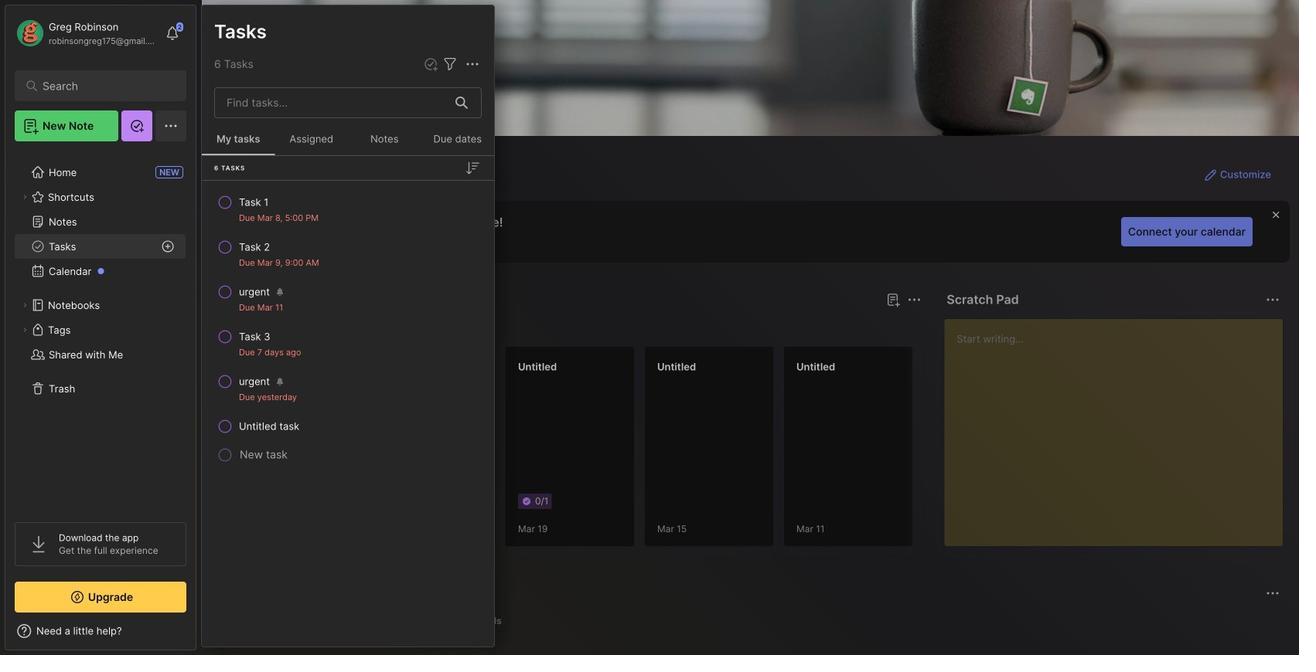Task type: locate. For each thing, give the bounding box(es) containing it.
tab list
[[230, 319, 919, 337], [230, 613, 1278, 631]]

1 row from the top
[[208, 189, 488, 231]]

task 1 0 cell
[[239, 195, 269, 210]]

1 tab list from the top
[[230, 319, 919, 337]]

2 tab list from the top
[[230, 613, 1278, 631]]

tab
[[230, 319, 275, 337], [281, 319, 344, 337], [348, 613, 413, 631], [466, 613, 509, 631]]

Filter tasks field
[[441, 55, 459, 74]]

sort options image
[[463, 159, 482, 178]]

5 row from the top
[[208, 368, 488, 410]]

1 vertical spatial tab list
[[230, 613, 1278, 631]]

row group
[[202, 156, 494, 485], [227, 347, 1300, 557]]

main element
[[0, 0, 201, 656]]

None search field
[[43, 77, 166, 95]]

expand notebooks image
[[20, 301, 29, 310]]

row
[[208, 189, 488, 231], [208, 234, 488, 275], [208, 278, 488, 320], [208, 323, 488, 365], [208, 368, 488, 410], [208, 413, 488, 441]]

untitled task 5 cell
[[239, 419, 300, 435]]

2 row from the top
[[208, 234, 488, 275]]

more actions and view options image
[[463, 55, 482, 74]]

0 vertical spatial tab list
[[230, 319, 919, 337]]

filter tasks image
[[441, 55, 459, 74]]

tree
[[5, 151, 196, 509]]



Task type: describe. For each thing, give the bounding box(es) containing it.
urgent 2 cell
[[239, 285, 270, 300]]

click to collapse image
[[195, 627, 207, 646]]

expand tags image
[[20, 326, 29, 335]]

Start writing… text field
[[957, 319, 1283, 535]]

3 row from the top
[[208, 278, 488, 320]]

Sort options field
[[463, 159, 482, 178]]

WHAT'S NEW field
[[5, 620, 196, 644]]

none search field inside main element
[[43, 77, 166, 95]]

More actions and view options field
[[459, 55, 482, 74]]

new task image
[[423, 56, 439, 72]]

Account field
[[15, 18, 158, 49]]

tree inside main element
[[5, 151, 196, 509]]

task 3 3 cell
[[239, 330, 270, 345]]

4 row from the top
[[208, 323, 488, 365]]

Find tasks… text field
[[217, 90, 446, 116]]

task 2 1 cell
[[239, 240, 270, 255]]

6 row from the top
[[208, 413, 488, 441]]

Search text field
[[43, 79, 166, 94]]

urgent 4 cell
[[239, 374, 270, 390]]



Task type: vqa. For each thing, say whether or not it's contained in the screenshot.
Highlight field
no



